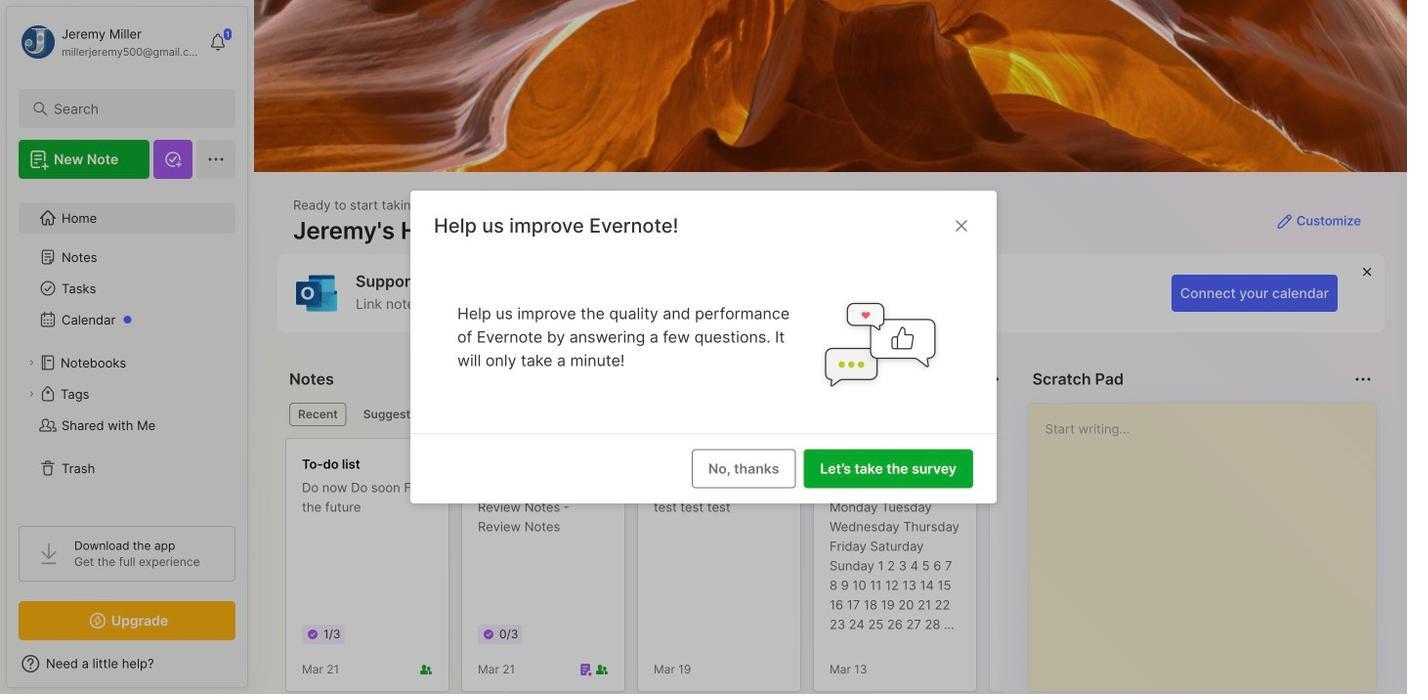 Task type: describe. For each thing, give the bounding box(es) containing it.
none search field inside 'main' element
[[54, 97, 210, 120]]

1 tab from the left
[[289, 403, 347, 426]]



Task type: locate. For each thing, give the bounding box(es) containing it.
expand tags image
[[25, 388, 37, 400]]

expand notebooks image
[[25, 357, 37, 369]]

tree
[[7, 191, 247, 508]]

0 horizontal spatial tab
[[289, 403, 347, 426]]

main element
[[0, 0, 254, 694]]

tree inside 'main' element
[[7, 191, 247, 508]]

close survey modal image
[[950, 214, 974, 238]]

None search field
[[54, 97, 210, 120]]

Search text field
[[54, 100, 210, 118]]

row group
[[286, 438, 1408, 694]]

Start writing… text field
[[1046, 404, 1376, 676]]

1 horizontal spatial tab
[[355, 403, 434, 426]]

2 tab from the left
[[355, 403, 434, 426]]

tab
[[289, 403, 347, 426], [355, 403, 434, 426]]

tab list
[[289, 403, 998, 426]]

dialog
[[411, 191, 997, 504]]



Task type: vqa. For each thing, say whether or not it's contained in the screenshot.
"More actions" icon
no



